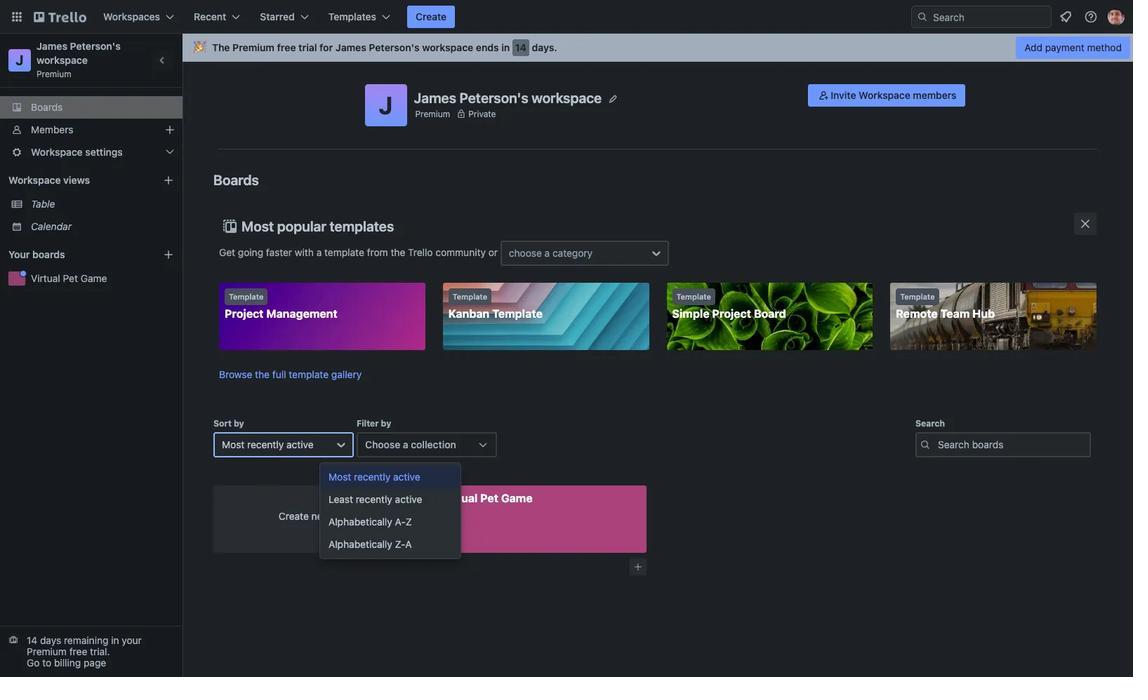 Task type: vqa. For each thing, say whether or not it's contained in the screenshot.
board image at the left of the page
no



Task type: locate. For each thing, give the bounding box(es) containing it.
z-
[[395, 539, 406, 551]]

0 horizontal spatial create
[[279, 511, 309, 523]]

1 project from the left
[[225, 308, 264, 320]]

a
[[317, 246, 322, 258], [545, 247, 550, 259], [403, 439, 409, 451]]

recent button
[[185, 6, 249, 28]]

1 horizontal spatial peterson's
[[369, 41, 420, 53]]

workspace settings
[[31, 146, 123, 158]]

14 days remaining in your premium free trial. go to billing page
[[27, 635, 142, 669]]

1 horizontal spatial by
[[381, 419, 392, 429]]

workspace inside button
[[859, 89, 911, 101]]

james right for
[[336, 41, 367, 53]]

0 vertical spatial in
[[502, 41, 510, 53]]

project left management
[[225, 308, 264, 320]]

2 by from the left
[[381, 419, 392, 429]]

2 vertical spatial most
[[329, 471, 351, 483]]

templates
[[329, 11, 377, 22]]

by
[[234, 419, 244, 429], [381, 419, 392, 429]]

1 horizontal spatial free
[[277, 41, 296, 53]]

j down '🎉 the premium free trial for james peterson's workspace ends in 14 days.'
[[379, 91, 393, 119]]

0 vertical spatial pet
[[63, 273, 78, 285]]

peterson's for james peterson's workspace premium
[[70, 40, 121, 52]]

get
[[219, 246, 235, 258]]

in inside banner
[[502, 41, 510, 53]]

simple
[[673, 308, 710, 320]]

0 horizontal spatial pet
[[63, 273, 78, 285]]

template down templates
[[325, 246, 364, 258]]

create up '🎉 the premium free trial for james peterson's workspace ends in 14 days.'
[[416, 11, 447, 22]]

add board image
[[163, 249, 174, 261]]

most up 'going'
[[242, 218, 274, 235]]

a right choose
[[403, 439, 409, 451]]

in left 'your'
[[111, 635, 119, 647]]

2 horizontal spatial a
[[545, 247, 550, 259]]

boards
[[31, 101, 63, 113], [214, 172, 259, 188]]

0 horizontal spatial the
[[255, 369, 270, 381]]

template for simple
[[677, 292, 712, 301]]

1 horizontal spatial game
[[501, 492, 533, 505]]

template down 'going'
[[229, 292, 264, 301]]

choose a collection
[[365, 439, 457, 451]]

most down sort by
[[222, 439, 245, 451]]

template inside template project management
[[229, 292, 264, 301]]

free
[[277, 41, 296, 53], [69, 646, 87, 658]]

template inside template remote team hub
[[901, 292, 935, 301]]

in right ends
[[502, 41, 510, 53]]

virtual
[[31, 273, 60, 285], [442, 492, 478, 505]]

sort by
[[214, 419, 244, 429]]

2 horizontal spatial james
[[414, 90, 457, 106]]

template for kanban
[[453, 292, 488, 301]]

0 horizontal spatial in
[[111, 635, 119, 647]]

james peterson's workspace link
[[37, 40, 123, 66]]

0 vertical spatial 14
[[516, 41, 527, 53]]

most popular templates
[[242, 218, 394, 235]]

template
[[229, 292, 264, 301], [453, 292, 488, 301], [677, 292, 712, 301], [901, 292, 935, 301], [492, 308, 543, 320]]

peterson's down back to home image
[[70, 40, 121, 52]]

your
[[122, 635, 142, 647]]

0 vertical spatial the
[[391, 246, 406, 258]]

template up kanban
[[453, 292, 488, 301]]

0 horizontal spatial by
[[234, 419, 244, 429]]

starred
[[260, 11, 295, 22]]

0 horizontal spatial boards
[[31, 101, 63, 113]]

j for j button
[[379, 91, 393, 119]]

most recently active
[[222, 439, 314, 451], [329, 471, 421, 483]]

1 alphabetically from the top
[[329, 516, 393, 528]]

workspace for settings
[[31, 146, 83, 158]]

most up 'least'
[[329, 471, 351, 483]]

template right kanban
[[492, 308, 543, 320]]

1 horizontal spatial virtual pet game link
[[436, 486, 647, 554]]

banner containing 🎉
[[183, 34, 1134, 62]]

1 vertical spatial alphabetically
[[329, 539, 393, 551]]

starred button
[[252, 6, 317, 28]]

0 vertical spatial j
[[16, 52, 24, 68]]

your boards with 1 items element
[[8, 247, 142, 263]]

create for create
[[416, 11, 447, 22]]

workspace down days. in the top left of the page
[[532, 90, 602, 106]]

Search field
[[929, 6, 1052, 27]]

a for choose a collection
[[403, 439, 409, 451]]

0 vertical spatial workspace
[[859, 89, 911, 101]]

the
[[212, 41, 230, 53]]

template remote team hub
[[897, 292, 996, 320]]

virtual pet game link
[[31, 272, 174, 286], [436, 486, 647, 554]]

by for sort by
[[234, 419, 244, 429]]

peterson's inside banner
[[369, 41, 420, 53]]

1 vertical spatial workspace
[[31, 146, 83, 158]]

0 horizontal spatial j
[[16, 52, 24, 68]]

14 left days
[[27, 635, 37, 647]]

1 vertical spatial virtual pet game
[[442, 492, 533, 505]]

1 vertical spatial 14
[[27, 635, 37, 647]]

the left full at the bottom
[[255, 369, 270, 381]]

0 vertical spatial alphabetically
[[329, 516, 393, 528]]

a
[[406, 539, 412, 551]]

1 horizontal spatial boards
[[214, 172, 259, 188]]

j inside j button
[[379, 91, 393, 119]]

1 horizontal spatial j
[[379, 91, 393, 119]]

peterson's up private
[[460, 90, 529, 106]]

1 vertical spatial template
[[289, 369, 329, 381]]

management
[[267, 308, 338, 320]]

j inside j link
[[16, 52, 24, 68]]

14
[[516, 41, 527, 53], [27, 635, 37, 647]]

14 left days. in the top left of the page
[[516, 41, 527, 53]]

0 vertical spatial template
[[325, 246, 364, 258]]

1 vertical spatial boards
[[214, 172, 259, 188]]

1 horizontal spatial a
[[403, 439, 409, 451]]

j
[[16, 52, 24, 68], [379, 91, 393, 119]]

boards right create a view icon
[[214, 172, 259, 188]]

0 vertical spatial workspace
[[422, 41, 474, 53]]

pet
[[63, 273, 78, 285], [481, 492, 499, 505]]

the right from
[[391, 246, 406, 258]]

a right with
[[317, 246, 322, 258]]

settings
[[85, 146, 123, 158]]

1 vertical spatial create
[[279, 511, 309, 523]]

0 horizontal spatial peterson's
[[70, 40, 121, 52]]

1 vertical spatial pet
[[481, 492, 499, 505]]

james inside james peterson's workspace premium
[[37, 40, 67, 52]]

alphabetically for alphabetically z-a
[[329, 539, 393, 551]]

template up simple
[[677, 292, 712, 301]]

search image
[[917, 11, 929, 22]]

2 horizontal spatial peterson's
[[460, 90, 529, 106]]

browse the full template gallery link
[[219, 369, 362, 381]]

members
[[31, 124, 73, 136]]

0 horizontal spatial virtual
[[31, 273, 60, 285]]

browse
[[219, 369, 252, 381]]

2 alphabetically from the top
[[329, 539, 393, 551]]

workspace inside james peterson's workspace premium
[[37, 54, 88, 66]]

alphabetically
[[329, 516, 393, 528], [329, 539, 393, 551]]

james for james peterson's workspace premium
[[37, 40, 67, 52]]

create
[[416, 11, 447, 22], [279, 511, 309, 523]]

1 horizontal spatial workspace
[[422, 41, 474, 53]]

faster
[[266, 246, 292, 258]]

billing
[[54, 658, 81, 669]]

a inside button
[[403, 439, 409, 451]]

create left "new" in the bottom of the page
[[279, 511, 309, 523]]

0 horizontal spatial virtual pet game
[[31, 273, 107, 285]]

project inside template project management
[[225, 308, 264, 320]]

workspace inside popup button
[[31, 146, 83, 158]]

0 horizontal spatial 14
[[27, 635, 37, 647]]

project left the board
[[713, 308, 752, 320]]

workspace
[[422, 41, 474, 53], [37, 54, 88, 66], [532, 90, 602, 106]]

primary element
[[0, 0, 1134, 34]]

1 horizontal spatial the
[[391, 246, 406, 258]]

0 vertical spatial create
[[416, 11, 447, 22]]

1 vertical spatial j
[[379, 91, 393, 119]]

new
[[312, 511, 330, 523]]

0 horizontal spatial free
[[69, 646, 87, 658]]

james peterson (jamespeterson93) image
[[1109, 8, 1125, 25]]

workspace up table
[[8, 174, 61, 186]]

james right j button
[[414, 90, 457, 106]]

0 horizontal spatial james
[[37, 40, 67, 52]]

0 horizontal spatial project
[[225, 308, 264, 320]]

virtual down boards
[[31, 273, 60, 285]]

2 horizontal spatial workspace
[[532, 90, 602, 106]]

ends
[[476, 41, 499, 53]]

1 vertical spatial in
[[111, 635, 119, 647]]

2 project from the left
[[713, 308, 752, 320]]

workspace right invite
[[859, 89, 911, 101]]

by right sort
[[234, 419, 244, 429]]

calendar
[[31, 221, 72, 233]]

banner
[[183, 34, 1134, 62]]

2 vertical spatial active
[[395, 494, 422, 506]]

0 vertical spatial virtual pet game link
[[31, 272, 174, 286]]

1 vertical spatial virtual
[[442, 492, 478, 505]]

peterson's inside james peterson's workspace premium
[[70, 40, 121, 52]]

james down back to home image
[[37, 40, 67, 52]]

project
[[225, 308, 264, 320], [713, 308, 752, 320]]

filter
[[357, 419, 379, 429]]

most recently active up least recently active
[[329, 471, 421, 483]]

team
[[941, 308, 970, 320]]

1 horizontal spatial virtual
[[442, 492, 478, 505]]

confetti image
[[194, 41, 207, 53]]

1 horizontal spatial in
[[502, 41, 510, 53]]

boards up members
[[31, 101, 63, 113]]

workspace down members
[[31, 146, 83, 158]]

0 vertical spatial game
[[81, 273, 107, 285]]

by for filter by
[[381, 419, 392, 429]]

project inside template simple project board
[[713, 308, 752, 320]]

j for j link
[[16, 52, 24, 68]]

0 horizontal spatial workspace
[[37, 54, 88, 66]]

most recently active down sort by
[[222, 439, 314, 451]]

free inside banner
[[277, 41, 296, 53]]

create button
[[407, 6, 455, 28]]

1 vertical spatial most recently active
[[329, 471, 421, 483]]

gallery
[[331, 369, 362, 381]]

1 by from the left
[[234, 419, 244, 429]]

template up remote
[[901, 292, 935, 301]]

0 vertical spatial free
[[277, 41, 296, 53]]

template for remote
[[901, 292, 935, 301]]

template
[[325, 246, 364, 258], [289, 369, 329, 381]]

create inside create 'button'
[[416, 11, 447, 22]]

workspace down create 'button'
[[422, 41, 474, 53]]

workspaces button
[[95, 6, 183, 28]]

1 vertical spatial workspace
[[37, 54, 88, 66]]

template right full at the bottom
[[289, 369, 329, 381]]

by right filter
[[381, 419, 392, 429]]

or
[[489, 246, 498, 258]]

0 horizontal spatial most recently active
[[222, 439, 314, 451]]

2 vertical spatial recently
[[356, 494, 393, 506]]

0 vertical spatial boards
[[31, 101, 63, 113]]

members link
[[0, 119, 183, 141]]

alphabetically up "alphabetically z-a"
[[329, 516, 393, 528]]

0 notifications image
[[1058, 8, 1075, 25]]

trial
[[299, 41, 317, 53]]

in
[[502, 41, 510, 53], [111, 635, 119, 647]]

1 horizontal spatial create
[[416, 11, 447, 22]]

peterson's down the templates dropdown button
[[369, 41, 420, 53]]

boards link
[[0, 96, 183, 119]]

1 vertical spatial recently
[[354, 471, 391, 483]]

peterson's for james peterson's workspace
[[460, 90, 529, 106]]

2 vertical spatial workspace
[[8, 174, 61, 186]]

alphabetically down alphabetically a-z
[[329, 539, 393, 551]]

popular
[[277, 218, 327, 235]]

j left james peterson's workspace premium
[[16, 52, 24, 68]]

1 vertical spatial free
[[69, 646, 87, 658]]

least recently active
[[329, 494, 422, 506]]

a right the choose
[[545, 247, 550, 259]]

1 horizontal spatial project
[[713, 308, 752, 320]]

workspace right j link
[[37, 54, 88, 66]]

1 horizontal spatial 14
[[516, 41, 527, 53]]

template inside template simple project board
[[677, 292, 712, 301]]

virtual pet game
[[31, 273, 107, 285], [442, 492, 533, 505]]

virtual down collection
[[442, 492, 478, 505]]

2 vertical spatial workspace
[[532, 90, 602, 106]]



Task type: describe. For each thing, give the bounding box(es) containing it.
remaining
[[64, 635, 108, 647]]

method
[[1088, 41, 1123, 53]]

0 horizontal spatial game
[[81, 273, 107, 285]]

1 vertical spatial the
[[255, 369, 270, 381]]

Search text field
[[916, 433, 1092, 458]]

going
[[238, 246, 264, 258]]

boards
[[32, 249, 65, 261]]

board
[[333, 511, 359, 523]]

templates button
[[320, 6, 399, 28]]

add a new collection image
[[634, 563, 643, 573]]

james peterson's workspace premium
[[37, 40, 123, 79]]

choose a collection button
[[357, 433, 497, 458]]

table link
[[31, 197, 174, 211]]

collection
[[411, 439, 457, 451]]

a-
[[395, 516, 406, 528]]

workspace navigation collapse icon image
[[153, 51, 173, 70]]

search
[[916, 419, 946, 429]]

in inside 14 days remaining in your premium free trial. go to billing page
[[111, 635, 119, 647]]

j link
[[8, 49, 31, 72]]

members
[[914, 89, 957, 101]]

1 horizontal spatial pet
[[481, 492, 499, 505]]

premium inside james peterson's workspace premium
[[37, 69, 71, 79]]

category
[[553, 247, 593, 259]]

workspace for james peterson's workspace
[[532, 90, 602, 106]]

your boards
[[8, 249, 65, 261]]

0 vertical spatial recently
[[247, 439, 284, 451]]

full
[[272, 369, 286, 381]]

invite workspace members button
[[809, 84, 966, 107]]

0 vertical spatial most
[[242, 218, 274, 235]]

from
[[367, 246, 388, 258]]

free inside 14 days remaining in your premium free trial. go to billing page
[[69, 646, 87, 658]]

1 vertical spatial most
[[222, 439, 245, 451]]

sort
[[214, 419, 232, 429]]

templates
[[330, 218, 394, 235]]

create new board
[[279, 511, 359, 523]]

premium inside 14 days remaining in your premium free trial. go to billing page
[[27, 646, 67, 658]]

template for project
[[229, 292, 264, 301]]

back to home image
[[34, 6, 86, 28]]

workspaces
[[103, 11, 160, 22]]

filter by
[[357, 419, 392, 429]]

1 horizontal spatial most recently active
[[329, 471, 421, 483]]

template kanban template
[[449, 292, 543, 320]]

🎉
[[194, 41, 207, 53]]

14 inside 14 days remaining in your premium free trial. go to billing page
[[27, 635, 37, 647]]

with
[[295, 246, 314, 258]]

j button
[[365, 84, 407, 126]]

james peterson's workspace
[[414, 90, 602, 106]]

0 vertical spatial most recently active
[[222, 439, 314, 451]]

1 horizontal spatial james
[[336, 41, 367, 53]]

0 vertical spatial virtual pet game
[[31, 273, 107, 285]]

add payment method
[[1025, 41, 1123, 53]]

private
[[469, 109, 496, 119]]

1 vertical spatial active
[[393, 471, 421, 483]]

0 horizontal spatial a
[[317, 246, 322, 258]]

days.
[[532, 41, 558, 53]]

workspace for views
[[8, 174, 61, 186]]

0 vertical spatial active
[[287, 439, 314, 451]]

workspace for james peterson's workspace premium
[[37, 54, 88, 66]]

1 vertical spatial virtual pet game link
[[436, 486, 647, 554]]

create for create new board
[[279, 511, 309, 523]]

workspace inside banner
[[422, 41, 474, 53]]

your
[[8, 249, 30, 261]]

invite workspace members
[[831, 89, 957, 101]]

create a view image
[[163, 175, 174, 186]]

add payment method link
[[1017, 37, 1131, 59]]

calendar link
[[31, 220, 174, 234]]

workspace settings button
[[0, 141, 183, 164]]

to
[[42, 658, 51, 669]]

14 inside banner
[[516, 41, 527, 53]]

alphabetically a-z
[[329, 516, 412, 528]]

z
[[406, 516, 412, 528]]

browse the full template gallery
[[219, 369, 362, 381]]

open information menu image
[[1085, 10, 1099, 24]]

template project management
[[225, 292, 338, 320]]

trial.
[[90, 646, 110, 658]]

go to billing page link
[[27, 658, 106, 669]]

least
[[329, 494, 353, 506]]

recent
[[194, 11, 226, 22]]

0 horizontal spatial virtual pet game link
[[31, 272, 174, 286]]

hub
[[973, 308, 996, 320]]

sm image
[[817, 89, 831, 103]]

board
[[754, 308, 787, 320]]

workspace views
[[8, 174, 90, 186]]

table
[[31, 198, 55, 210]]

james for james peterson's workspace
[[414, 90, 457, 106]]

0 vertical spatial virtual
[[31, 273, 60, 285]]

alphabetically z-a
[[329, 539, 412, 551]]

choose
[[365, 439, 401, 451]]

alphabetically for alphabetically a-z
[[329, 516, 393, 528]]

for
[[320, 41, 333, 53]]

choose a category
[[509, 247, 593, 259]]

page
[[84, 658, 106, 669]]

add
[[1025, 41, 1043, 53]]

invite
[[831, 89, 857, 101]]

trello
[[408, 246, 433, 258]]

days
[[40, 635, 61, 647]]

1 horizontal spatial virtual pet game
[[442, 492, 533, 505]]

template simple project board
[[673, 292, 787, 320]]

1 vertical spatial game
[[501, 492, 533, 505]]

a for choose a category
[[545, 247, 550, 259]]

kanban
[[449, 308, 490, 320]]

get going faster with a template from the trello community or
[[219, 246, 501, 258]]

views
[[63, 174, 90, 186]]

remote
[[897, 308, 938, 320]]

community
[[436, 246, 486, 258]]

payment
[[1046, 41, 1085, 53]]



